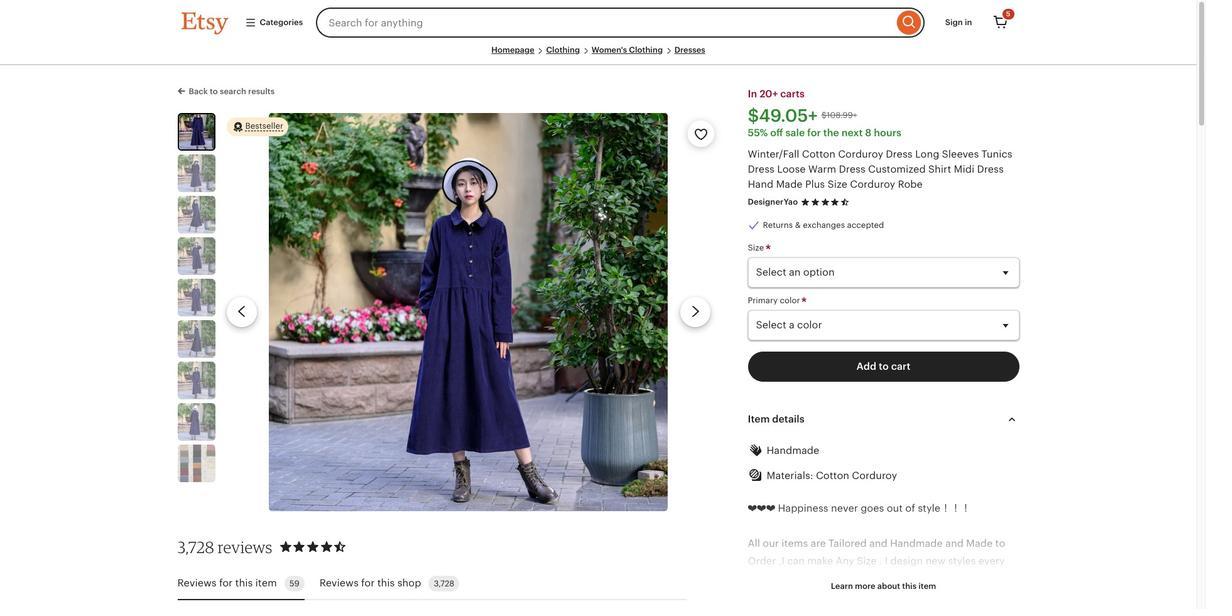 Task type: vqa. For each thing, say whether or not it's contained in the screenshot.
Tunics
yes



Task type: locate. For each thing, give the bounding box(es) containing it.
my
[[848, 573, 863, 585]]

about
[[878, 582, 900, 591]]

item details
[[748, 413, 805, 425]]

3,728 right shop
[[434, 579, 454, 589]]

banner
[[159, 0, 1038, 45]]

3,728 inside tab list
[[434, 579, 454, 589]]

corduroy for winter/fall
[[838, 148, 883, 160]]

are
[[811, 538, 826, 550]]

cotton up warm
[[802, 148, 836, 160]]

1 and from the left
[[869, 538, 888, 550]]

for left shop
[[361, 577, 375, 589]]

winter/fall cotton corduroy dress long sleeves tunics dress image 8 image
[[177, 403, 215, 441]]

winter/fall cotton corduroy dress long sleeves tunics dress image 6 image
[[177, 320, 215, 358]]

in 20+ carts
[[748, 88, 805, 100]]

0 horizontal spatial i
[[885, 555, 888, 567]]

3,728 for 3,728
[[434, 579, 454, 589]]

2 horizontal spatial this
[[902, 582, 917, 591]]

0 horizontal spatial winter/fall cotton corduroy dress long sleeves tunics dress image 1 image
[[179, 114, 214, 149]]

and up styles
[[946, 538, 964, 550]]

to right 'back'
[[210, 87, 218, 96]]

will
[[980, 573, 996, 585]]

size down warm
[[828, 178, 848, 190]]

1 horizontal spatial made
[[966, 538, 993, 550]]

handmade up the design
[[890, 538, 943, 550]]

0 vertical spatial 3,728
[[177, 538, 214, 557]]

clothing left women's
[[546, 45, 580, 55]]

women's clothing
[[592, 45, 663, 55]]

items
[[782, 538, 808, 550]]

2 horizontal spatial to
[[996, 538, 1005, 550]]

more
[[855, 582, 876, 591]]

1 horizontal spatial 3,728
[[434, 579, 454, 589]]

shop
[[397, 577, 421, 589]]

None search field
[[316, 8, 925, 38]]

this down the reviews
[[235, 577, 253, 589]]

0 horizontal spatial and
[[869, 538, 888, 550]]

meet
[[748, 590, 773, 602]]

this right about
[[902, 582, 917, 591]]

item
[[748, 413, 770, 425]]

customized
[[868, 163, 926, 175]]

&
[[795, 220, 801, 230]]

0 vertical spatial size
[[828, 178, 848, 190]]

1 horizontal spatial this
[[377, 577, 395, 589]]

sleeves
[[942, 148, 979, 160]]

categories button
[[235, 11, 312, 34]]

and up .
[[869, 538, 888, 550]]

.
[[879, 555, 882, 567]]

for left the at the right top
[[807, 127, 821, 139]]

2 horizontal spatial size
[[857, 555, 877, 567]]

0 horizontal spatial 3,728
[[177, 538, 214, 557]]

loose
[[777, 163, 806, 175]]

0 horizontal spatial made
[[776, 178, 803, 190]]

dress up customized
[[886, 148, 913, 160]]

warm
[[808, 163, 836, 175]]

winter/fall cotton corduroy dress long sleeves tunics dress image 1 image
[[269, 113, 668, 512], [179, 114, 214, 149]]

1 vertical spatial handmade
[[890, 538, 943, 550]]

1 horizontal spatial size
[[828, 178, 848, 190]]

long
[[915, 148, 939, 160]]

women's clothing link
[[592, 45, 663, 55]]

59
[[289, 579, 299, 589]]

homepage link
[[491, 45, 535, 55]]

cotton inside winter/fall cotton corduroy dress long sleeves tunics dress loose warm dress customized shirt midi dress hand made plus size corduroy robe
[[802, 148, 836, 160]]

reviews for this item
[[177, 577, 277, 589]]

cotton
[[802, 148, 836, 160], [816, 470, 849, 482]]

3,728 for 3,728 reviews
[[177, 538, 214, 557]]

0 vertical spatial corduroy
[[838, 148, 883, 160]]

in
[[748, 88, 757, 100]]

accepted
[[847, 220, 884, 230]]

2 horizontal spatial for
[[807, 127, 821, 139]]

tab list
[[177, 568, 686, 600]]

20+
[[760, 88, 778, 100]]

women's
[[592, 45, 627, 55]]

$49.05+
[[748, 106, 818, 126]]

add to cart
[[857, 360, 911, 372]]

2 vertical spatial size
[[857, 555, 877, 567]]

made up every
[[966, 538, 993, 550]]

our
[[763, 538, 779, 550]]

cart
[[891, 360, 911, 372]]

to for back
[[210, 87, 218, 96]]

0 horizontal spatial this
[[235, 577, 253, 589]]

menu bar
[[181, 45, 1016, 65]]

corduroy down 8
[[838, 148, 883, 160]]

plus
[[805, 178, 825, 190]]

carts
[[780, 88, 805, 100]]

clothing
[[546, 45, 580, 55], [629, 45, 663, 55]]

item left 59
[[255, 577, 277, 589]]

materials: cotton corduroy
[[767, 470, 897, 482]]

1 horizontal spatial item
[[919, 582, 936, 591]]

midi
[[954, 163, 975, 175]]

every
[[979, 555, 1005, 567]]

winter/fall cotton corduroy dress long sleeves tunics dress image 7 image
[[177, 362, 215, 399]]

0 horizontal spatial reviews
[[177, 577, 217, 589]]

corduroy
[[838, 148, 883, 160], [850, 178, 895, 190], [852, 470, 897, 482]]

size down returns
[[748, 243, 766, 252]]

0 horizontal spatial item
[[255, 577, 277, 589]]

1 vertical spatial made
[[966, 538, 993, 550]]

this for shop
[[377, 577, 395, 589]]

1 horizontal spatial i
[[895, 573, 898, 585]]

0 vertical spatial made
[[776, 178, 803, 190]]

item
[[255, 577, 277, 589], [919, 582, 936, 591]]

1 horizontal spatial for
[[361, 577, 375, 589]]

to inside the back to search results "link"
[[210, 87, 218, 96]]

none search field inside banner
[[316, 8, 925, 38]]

1 horizontal spatial reviews
[[320, 577, 359, 589]]

that
[[938, 573, 957, 585]]

item left that
[[919, 582, 936, 591]]

tailored
[[829, 538, 867, 550]]

1 vertical spatial 3,728
[[434, 579, 454, 589]]

1 reviews from the left
[[177, 577, 217, 589]]

style
[[918, 502, 941, 514]]

all our items are tailored and handmade and made to order ,i can make any size . i design new styles every week, please collect my store. i believe that you will meet your favorite styles.
[[748, 538, 1005, 602]]

handmade inside all our items are tailored and handmade and made to order ,i can make any size . i design new styles every week, please collect my store. i believe that you will meet your favorite styles.
[[890, 538, 943, 550]]

2 reviews from the left
[[320, 577, 359, 589]]

clothing right women's
[[629, 45, 663, 55]]

3,728 up reviews for this item
[[177, 538, 214, 557]]

tunics
[[982, 148, 1012, 160]]

0 horizontal spatial for
[[219, 577, 233, 589]]

reviews right 59
[[320, 577, 359, 589]]

item inside dropdown button
[[919, 582, 936, 591]]

0 horizontal spatial handmade
[[767, 445, 819, 457]]

1 horizontal spatial and
[[946, 538, 964, 550]]

0 vertical spatial cotton
[[802, 148, 836, 160]]

made inside all our items are tailored and handmade and made to order ,i can make any size . i design new styles every week, please collect my store. i believe that you will meet your favorite styles.
[[966, 538, 993, 550]]

clothing link
[[546, 45, 580, 55]]

reviews down 3,728 reviews
[[177, 577, 217, 589]]

handmade up materials:
[[767, 445, 819, 457]]

made down loose
[[776, 178, 803, 190]]

winter/fall cotton corduroy dress long sleeves tunics dress image 2 image
[[177, 154, 215, 192]]

handmade
[[767, 445, 819, 457], [890, 538, 943, 550]]

to inside add to cart button
[[879, 360, 889, 372]]

0 horizontal spatial clothing
[[546, 45, 580, 55]]

2 vertical spatial corduroy
[[852, 470, 897, 482]]

reviews for this shop
[[320, 577, 421, 589]]

0 horizontal spatial to
[[210, 87, 218, 96]]

you
[[960, 573, 977, 585]]

corduroy up goes
[[852, 470, 897, 482]]

cotton up never
[[816, 470, 849, 482]]

2 vertical spatial to
[[996, 538, 1005, 550]]

1 horizontal spatial to
[[879, 360, 889, 372]]

this left shop
[[377, 577, 395, 589]]

designeryao
[[748, 197, 798, 207]]

and
[[869, 538, 888, 550], [946, 538, 964, 550]]

3,728
[[177, 538, 214, 557], [434, 579, 454, 589]]

corduroy down customized
[[850, 178, 895, 190]]

1 vertical spatial to
[[879, 360, 889, 372]]

1 vertical spatial cotton
[[816, 470, 849, 482]]

0 horizontal spatial size
[[748, 243, 766, 252]]

1 horizontal spatial clothing
[[629, 45, 663, 55]]

bestseller button
[[226, 117, 288, 137]]

0 vertical spatial to
[[210, 87, 218, 96]]

sale
[[786, 127, 805, 139]]

corduroy for materials:
[[852, 470, 897, 482]]

Search for anything text field
[[316, 8, 894, 38]]

robe
[[898, 178, 923, 190]]

i right store.
[[895, 573, 898, 585]]

to left cart
[[879, 360, 889, 372]]

details
[[772, 413, 805, 425]]

0 vertical spatial i
[[885, 555, 888, 567]]

bestseller
[[245, 121, 283, 131]]

dress
[[886, 148, 913, 160], [748, 163, 775, 175], [839, 163, 866, 175], [977, 163, 1004, 175]]

back to search results link
[[177, 84, 275, 97]]

size left .
[[857, 555, 877, 567]]

store.
[[865, 573, 892, 585]]

size inside all our items are tailored and handmade and made to order ,i can make any size . i design new styles every week, please collect my store. i believe that you will meet your favorite styles.
[[857, 555, 877, 567]]

learn more about this item button
[[822, 575, 946, 598]]

reviews for reviews for this shop
[[320, 577, 359, 589]]

this
[[235, 577, 253, 589], [377, 577, 395, 589], [902, 582, 917, 591]]

to inside all our items are tailored and handmade and made to order ,i can make any size . i design new styles every week, please collect my store. i believe that you will meet your favorite styles.
[[996, 538, 1005, 550]]

to up every
[[996, 538, 1005, 550]]

i right .
[[885, 555, 888, 567]]

for
[[807, 127, 821, 139], [219, 577, 233, 589], [361, 577, 375, 589]]

1 horizontal spatial handmade
[[890, 538, 943, 550]]

cotton for winter/fall
[[802, 148, 836, 160]]

color
[[780, 296, 800, 305]]

for down 3,728 reviews
[[219, 577, 233, 589]]



Task type: describe. For each thing, give the bounding box(es) containing it.
winter/fall
[[748, 148, 800, 160]]

8
[[865, 127, 872, 139]]

1 vertical spatial corduroy
[[850, 178, 895, 190]]

of
[[906, 502, 915, 514]]

designeryao link
[[748, 197, 798, 207]]

winter/fall cotton corduroy dress long sleeves tunics dress image 5 image
[[177, 279, 215, 316]]

size inside winter/fall cotton corduroy dress long sleeves tunics dress loose warm dress customized shirt midi dress hand made plus size corduroy robe
[[828, 178, 848, 190]]

week,
[[748, 573, 776, 585]]

dress up hand
[[748, 163, 775, 175]]

happiness
[[778, 502, 828, 514]]

believe
[[901, 573, 935, 585]]

styles.
[[839, 590, 869, 602]]

dress down tunics
[[977, 163, 1004, 175]]

goes
[[861, 502, 884, 514]]

tab list containing reviews for this item
[[177, 568, 686, 600]]

dress right warm
[[839, 163, 866, 175]]

search
[[220, 87, 246, 96]]

exchanges
[[803, 220, 845, 230]]

2 and from the left
[[946, 538, 964, 550]]

homepage
[[491, 45, 535, 55]]

sign in
[[945, 18, 972, 27]]

primary color
[[748, 296, 802, 305]]

the
[[823, 127, 839, 139]]

off
[[770, 127, 783, 139]]

next
[[842, 127, 863, 139]]

in
[[965, 18, 972, 27]]

,i
[[779, 555, 785, 567]]

results
[[248, 87, 275, 96]]

out
[[887, 502, 903, 514]]

！！！
[[943, 502, 973, 514]]

❤❤❤ happiness never goes out of style ！！！
[[748, 502, 973, 514]]

winter/fall cotton corduroy dress long sleeves tunics dress image 3 image
[[177, 196, 215, 233]]

add
[[857, 360, 876, 372]]

for for reviews for this shop
[[361, 577, 375, 589]]

$49.05+ $108.99+
[[748, 106, 857, 126]]

winter/fall cotton corduroy dress long sleeves tunics dress image 9 image
[[177, 445, 215, 482]]

please
[[779, 573, 810, 585]]

0 vertical spatial handmade
[[767, 445, 819, 457]]

dresses link
[[674, 45, 705, 55]]

collect
[[812, 573, 845, 585]]

made inside winter/fall cotton corduroy dress long sleeves tunics dress loose warm dress customized shirt midi dress hand made plus size corduroy robe
[[776, 178, 803, 190]]

1 vertical spatial size
[[748, 243, 766, 252]]

sign
[[945, 18, 963, 27]]

1 vertical spatial i
[[895, 573, 898, 585]]

55%
[[748, 127, 768, 139]]

returns & exchanges accepted
[[763, 220, 884, 230]]

1 horizontal spatial winter/fall cotton corduroy dress long sleeves tunics dress image 1 image
[[269, 113, 668, 512]]

primary
[[748, 296, 778, 305]]

5 link
[[985, 8, 1016, 38]]

favorite
[[799, 590, 836, 602]]

dresses
[[674, 45, 705, 55]]

new
[[926, 555, 946, 567]]

can
[[787, 555, 805, 567]]

cotton for materials:
[[816, 470, 849, 482]]

5
[[1006, 10, 1011, 18]]

learn more about this item
[[831, 582, 936, 591]]

any
[[836, 555, 854, 567]]

never
[[831, 502, 858, 514]]

for for reviews for this item
[[219, 577, 233, 589]]

to for add
[[879, 360, 889, 372]]

this for item
[[235, 577, 253, 589]]

categories
[[260, 18, 303, 27]]

item details button
[[737, 404, 1031, 435]]

all
[[748, 538, 760, 550]]

this inside dropdown button
[[902, 582, 917, 591]]

$108.99+
[[822, 111, 857, 120]]

❤❤❤
[[748, 502, 775, 514]]

add to cart button
[[748, 352, 1019, 382]]

hours
[[874, 127, 902, 139]]

make
[[807, 555, 833, 567]]

1 clothing from the left
[[546, 45, 580, 55]]

returns
[[763, 220, 793, 230]]

materials:
[[767, 470, 813, 482]]

learn
[[831, 582, 853, 591]]

55% off sale for the next 8 hours
[[748, 127, 902, 139]]

hand
[[748, 178, 773, 190]]

shirt
[[928, 163, 951, 175]]

sign in button
[[936, 11, 982, 34]]

menu bar containing homepage
[[181, 45, 1016, 65]]

reviews for reviews for this item
[[177, 577, 217, 589]]

winter/fall cotton corduroy dress long sleeves tunics dress loose warm dress customized shirt midi dress hand made plus size corduroy robe
[[748, 148, 1012, 190]]

banner containing categories
[[159, 0, 1038, 45]]

styles
[[948, 555, 976, 567]]

winter/fall cotton corduroy dress long sleeves tunics dress image 4 image
[[177, 237, 215, 275]]

2 clothing from the left
[[629, 45, 663, 55]]



